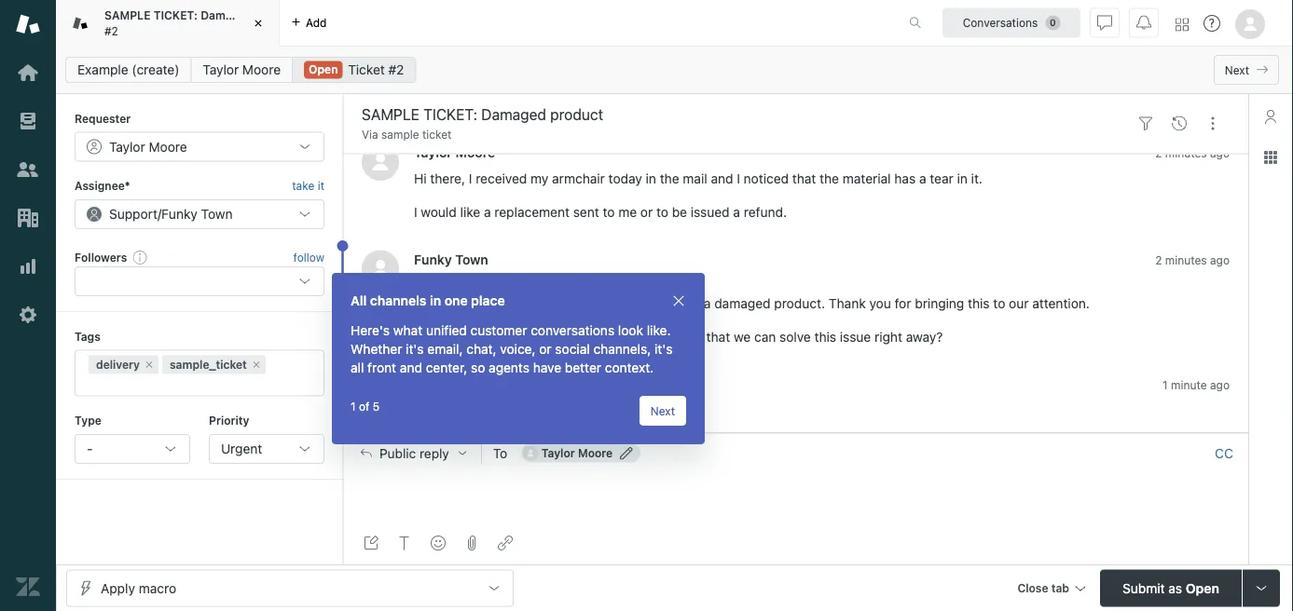 Task type: describe. For each thing, give the bounding box(es) containing it.
sample
[[104, 9, 151, 22]]

1 of 5 next
[[351, 400, 675, 418]]

social
[[555, 342, 590, 357]]

assignee*
[[75, 179, 130, 192]]

follow button
[[293, 249, 324, 266]]

with
[[544, 329, 569, 345]]

taylor moore link inside secondary element
[[191, 57, 293, 83]]

zendesk support image
[[16, 12, 40, 36]]

for
[[895, 296, 911, 311]]

via sample ticket
[[362, 128, 452, 141]]

sample ticket: damaged product #2
[[104, 9, 299, 37]]

2 vertical spatial that
[[706, 329, 730, 345]]

issued
[[691, 204, 730, 219]]

ticket:
[[154, 9, 198, 22]]

open link
[[292, 57, 416, 83]]

noticed
[[744, 171, 789, 186]]

minutes for hi taylor, we are sorry to hear that you received a damaged product. thank you for bringing this to our attention.
[[1165, 253, 1207, 266]]

2 minutes ago text field
[[1155, 147, 1230, 160]]

in inside dialog
[[430, 293, 441, 309]]

avatar image for 1 minute ago
[[362, 375, 399, 413]]

1 for 1 minute ago
[[1163, 379, 1168, 392]]

type
[[75, 414, 102, 428]]

1 horizontal spatial i
[[469, 171, 472, 186]]

here's what unified customer conversations look like. whether it's email, chat, voice, or social channels, it's all front and center, so agents have better context.
[[351, 323, 673, 376]]

us
[[527, 329, 541, 345]]

there,
[[430, 171, 465, 186]]

center,
[[426, 360, 467, 376]]

1 the from the left
[[660, 171, 679, 186]]

i would like a replacement sent to me or to be issued a refund.
[[414, 204, 787, 219]]

organizations image
[[16, 206, 40, 230]]

it
[[318, 179, 324, 192]]

thank
[[829, 296, 866, 311]]

context.
[[605, 360, 654, 376]]

submit as open
[[1122, 581, 1219, 596]]

2 horizontal spatial you
[[869, 296, 891, 311]]

or inside conversationlabel log
[[640, 204, 653, 219]]

issue
[[840, 329, 871, 345]]

to left the our at right
[[993, 296, 1005, 311]]

could you provide us with your order number so that we can solve this issue right away?
[[414, 329, 943, 345]]

format text image
[[397, 536, 412, 551]]

minute
[[1171, 379, 1207, 392]]

hi there, i received my armchair today in the mail and i noticed that the material has a tear in it.
[[414, 171, 982, 186]]

conversations button
[[942, 8, 1080, 38]]

zendesk products image
[[1176, 18, 1189, 31]]

submit
[[1122, 581, 1165, 596]]

avatar image for 2 minutes ago
[[362, 143, 399, 181]]

moore up there,
[[455, 145, 495, 160]]

material
[[843, 171, 891, 186]]

conversations
[[531, 323, 614, 338]]

taylor moore link for 2 minutes ago
[[414, 145, 495, 160]]

taylor moore down center,
[[414, 377, 495, 392]]

example (create)
[[77, 62, 179, 77]]

town
[[455, 252, 488, 267]]

reporting image
[[16, 255, 40, 279]]

voice,
[[500, 342, 536, 357]]

to
[[493, 446, 507, 461]]

priority
[[209, 414, 249, 428]]

place
[[471, 293, 505, 309]]

hi for hi there, i received my armchair today in the mail and i noticed that the material has a tear in it.
[[414, 171, 427, 186]]

to left the 'be'
[[656, 204, 668, 219]]

here's
[[351, 323, 390, 338]]

what
[[393, 323, 422, 338]]

funky town link
[[414, 252, 488, 267]]

bringing
[[915, 296, 964, 311]]

0 vertical spatial received
[[476, 171, 527, 186]]

so inside conversationlabel log
[[689, 329, 703, 345]]

cc button
[[1215, 445, 1233, 462]]

could
[[414, 329, 449, 345]]

email,
[[427, 342, 463, 357]]

sample
[[381, 128, 419, 141]]

1 vertical spatial we
[[734, 329, 751, 345]]

all
[[351, 360, 364, 376]]

and inside conversationlabel log
[[711, 171, 733, 186]]

insert emojis image
[[431, 536, 446, 551]]

next inside button
[[1225, 63, 1249, 76]]

draft mode image
[[364, 536, 378, 551]]

cc
[[1215, 446, 1233, 461]]

2 the from the left
[[820, 171, 839, 186]]

right
[[874, 329, 902, 345]]

taylor,
[[430, 296, 469, 311]]

have
[[533, 360, 561, 376]]

take it
[[292, 179, 324, 192]]

close image
[[671, 294, 686, 309]]

moore down center,
[[455, 377, 495, 392]]

front
[[367, 360, 396, 376]]

tear
[[930, 171, 953, 186]]

can
[[754, 329, 776, 345]]

taylor moore right taylor.moore@example.com icon
[[541, 447, 613, 460]]

refund.
[[744, 204, 787, 219]]

0 horizontal spatial i
[[414, 204, 417, 219]]

like.
[[647, 323, 671, 338]]

better
[[565, 360, 601, 376]]

1 horizontal spatial open
[[1186, 581, 1219, 596]]

tab containing sample ticket: damaged product
[[56, 0, 299, 47]]

are
[[493, 296, 512, 311]]

main element
[[0, 0, 56, 612]]

funky town assign
[[414, 252, 488, 286]]

taylor moore down ticket
[[414, 145, 495, 160]]

taylor moore link for 1 minute ago
[[414, 377, 495, 392]]

our
[[1009, 296, 1029, 311]]

apps image
[[1263, 150, 1278, 165]]

me
[[618, 204, 637, 219]]

all channels in one place
[[351, 293, 505, 309]]

it.
[[971, 171, 982, 186]]

one
[[444, 293, 468, 309]]

1 vertical spatial received
[[649, 296, 700, 311]]

as
[[1168, 581, 1182, 596]]

look
[[618, 323, 643, 338]]

sorry
[[516, 296, 547, 311]]

views image
[[16, 109, 40, 133]]

like
[[460, 204, 480, 219]]

solve
[[779, 329, 811, 345]]

tags
[[75, 330, 100, 343]]

number
[[639, 329, 685, 345]]



Task type: vqa. For each thing, say whether or not it's contained in the screenshot.
the middle the TICKET:
no



Task type: locate. For each thing, give the bounding box(es) containing it.
secondary element
[[56, 51, 1293, 89]]

2 minutes ago text field
[[1155, 253, 1230, 266]]

0 vertical spatial minutes
[[1165, 147, 1207, 160]]

2 horizontal spatial that
[[792, 171, 816, 186]]

2 for hi there, i received my armchair today in the mail and i noticed that the material has a tear in it.
[[1155, 147, 1162, 160]]

moore inside secondary element
[[242, 62, 281, 77]]

taylor inside secondary element
[[203, 62, 239, 77]]

next button up "customer context" icon in the right top of the page
[[1214, 55, 1279, 85]]

2 vertical spatial taylor moore link
[[414, 377, 495, 392]]

today
[[608, 171, 642, 186]]

0 vertical spatial or
[[640, 204, 653, 219]]

ticket
[[422, 128, 452, 141]]

1 2 from the top
[[1155, 147, 1162, 160]]

example
[[77, 62, 128, 77]]

urgent button
[[209, 434, 324, 464]]

it's down what
[[406, 342, 424, 357]]

0 vertical spatial and
[[711, 171, 733, 186]]

channels
[[370, 293, 426, 309]]

in right today
[[646, 171, 656, 186]]

to left me
[[603, 204, 615, 219]]

1 horizontal spatial and
[[711, 171, 733, 186]]

1 vertical spatial next button
[[639, 396, 686, 426]]

so right number
[[689, 329, 703, 345]]

that down damaged
[[706, 329, 730, 345]]

minutes
[[1165, 147, 1207, 160], [1165, 253, 1207, 266]]

1 vertical spatial hi
[[414, 296, 427, 311]]

in left it.
[[957, 171, 968, 186]]

Public reply composer text field
[[352, 473, 1240, 512]]

i right there,
[[469, 171, 472, 186]]

1 vertical spatial 2 minutes ago
[[1155, 253, 1230, 266]]

0 vertical spatial taylor moore link
[[191, 57, 293, 83]]

0 horizontal spatial in
[[430, 293, 441, 309]]

replacement
[[494, 204, 570, 219]]

0 horizontal spatial you
[[453, 329, 474, 345]]

taylor
[[203, 62, 239, 77], [414, 145, 452, 160], [414, 377, 452, 392], [541, 447, 575, 460]]

2 hi from the top
[[414, 296, 427, 311]]

hi taylor, we are sorry to hear that you received a damaged product. thank you for bringing this to our attention.
[[414, 296, 1090, 311]]

received up like.
[[649, 296, 700, 311]]

0 vertical spatial avatar image
[[362, 143, 399, 181]]

received left my in the top left of the page
[[476, 171, 527, 186]]

2 minutes from the top
[[1165, 253, 1207, 266]]

hi left there,
[[414, 171, 427, 186]]

next
[[1225, 63, 1249, 76], [651, 405, 675, 418]]

1 vertical spatial 1
[[351, 400, 356, 413]]

i
[[469, 171, 472, 186], [737, 171, 740, 186], [414, 204, 417, 219]]

avatar image
[[362, 143, 399, 181], [362, 250, 399, 287], [362, 375, 399, 413]]

-
[[87, 441, 93, 457]]

1 vertical spatial so
[[471, 360, 485, 376]]

urgent
[[221, 441, 262, 457]]

you left for
[[869, 296, 891, 311]]

2 ago from the top
[[1210, 253, 1230, 266]]

you
[[624, 296, 645, 311], [869, 296, 891, 311], [453, 329, 474, 345]]

a right 'has' at the right of page
[[919, 171, 926, 186]]

add link (cmd k) image
[[498, 536, 513, 551]]

1 vertical spatial open
[[1186, 581, 1219, 596]]

taylor moore down close icon
[[203, 62, 281, 77]]

the left the mail
[[660, 171, 679, 186]]

or right me
[[640, 204, 653, 219]]

2 minutes ago for hi taylor, we are sorry to hear that you received a damaged product. thank you for bringing this to our attention.
[[1155, 253, 1230, 266]]

add attachment image
[[464, 536, 479, 551]]

ago for it.
[[1210, 147, 1230, 160]]

0 vertical spatial next button
[[1214, 55, 1279, 85]]

taylor down center,
[[414, 377, 452, 392]]

open inside "link"
[[309, 63, 338, 76]]

so down chat,
[[471, 360, 485, 376]]

2 it's from the left
[[654, 342, 673, 357]]

i left 'noticed'
[[737, 171, 740, 186]]

or inside here's what unified customer conversations look like. whether it's email, chat, voice, or social channels, it's all front and center, so agents have better context.
[[539, 342, 552, 357]]

0 vertical spatial open
[[309, 63, 338, 76]]

Subject field
[[358, 103, 1125, 126]]

product.
[[774, 296, 825, 311]]

1 horizontal spatial this
[[968, 296, 990, 311]]

it's
[[406, 342, 424, 357], [654, 342, 673, 357]]

close image
[[249, 14, 268, 33]]

edit user image
[[620, 447, 633, 460]]

or up "have"
[[539, 342, 552, 357]]

1 inside conversationlabel log
[[1163, 379, 1168, 392]]

2 2 from the top
[[1155, 253, 1162, 266]]

1 horizontal spatial next
[[1225, 63, 1249, 76]]

1 left of
[[351, 400, 356, 413]]

- button
[[75, 434, 190, 464]]

2 for hi taylor, we are sorry to hear that you received a damaged product. thank you for bringing this to our attention.
[[1155, 253, 1162, 266]]

conversationlabel log
[[343, 129, 1248, 434]]

1 vertical spatial this
[[814, 329, 836, 345]]

1 horizontal spatial 1
[[1163, 379, 1168, 392]]

and right front
[[400, 360, 422, 376]]

2 horizontal spatial i
[[737, 171, 740, 186]]

1 left minute
[[1163, 379, 1168, 392]]

away?
[[906, 329, 943, 345]]

this left issue
[[814, 329, 836, 345]]

1 minute ago text field
[[1163, 379, 1230, 392]]

0 horizontal spatial or
[[539, 342, 552, 357]]

1 horizontal spatial in
[[646, 171, 656, 186]]

2 avatar image from the top
[[362, 250, 399, 287]]

0 vertical spatial that
[[792, 171, 816, 186]]

customers image
[[16, 158, 40, 182]]

that
[[792, 171, 816, 186], [596, 296, 620, 311], [706, 329, 730, 345]]

0 horizontal spatial and
[[400, 360, 422, 376]]

that right 'noticed'
[[792, 171, 816, 186]]

would
[[421, 204, 457, 219]]

conversations
[[963, 16, 1038, 29]]

avatar image down whether
[[362, 375, 399, 413]]

unified
[[426, 323, 467, 338]]

0 horizontal spatial that
[[596, 296, 620, 311]]

moore left "edit user" "image"
[[578, 447, 613, 460]]

get started image
[[16, 61, 40, 85]]

you up look
[[624, 296, 645, 311]]

0 vertical spatial ago
[[1210, 147, 1230, 160]]

customer context image
[[1263, 109, 1278, 124]]

1 horizontal spatial the
[[820, 171, 839, 186]]

example (create) button
[[65, 57, 192, 83]]

2 minutes ago for hi there, i received my armchair today in the mail and i noticed that the material has a tear in it.
[[1155, 147, 1230, 160]]

0 vertical spatial 1
[[1163, 379, 1168, 392]]

1 inside 1 of 5 next
[[351, 400, 356, 413]]

0 vertical spatial hi
[[414, 171, 427, 186]]

take
[[292, 179, 314, 192]]

zendesk image
[[16, 575, 40, 599]]

open
[[309, 63, 338, 76], [1186, 581, 1219, 596]]

the
[[660, 171, 679, 186], [820, 171, 839, 186]]

moore down close icon
[[242, 62, 281, 77]]

0 horizontal spatial 1
[[351, 400, 356, 413]]

taylor moore link down ticket
[[414, 145, 495, 160]]

1 horizontal spatial received
[[649, 296, 700, 311]]

0 horizontal spatial so
[[471, 360, 485, 376]]

tab
[[56, 0, 299, 47]]

1 vertical spatial and
[[400, 360, 422, 376]]

take it button
[[292, 177, 324, 196]]

1 vertical spatial that
[[596, 296, 620, 311]]

1 minutes from the top
[[1165, 147, 1207, 160]]

1 minute ago
[[1163, 379, 1230, 392]]

0 horizontal spatial received
[[476, 171, 527, 186]]

hi for hi taylor, we are sorry to hear that you received a damaged product. thank you for bringing this to our attention.
[[414, 296, 427, 311]]

0 horizontal spatial next
[[651, 405, 675, 418]]

0 vertical spatial so
[[689, 329, 703, 345]]

0 horizontal spatial we
[[473, 296, 490, 311]]

1 vertical spatial taylor moore link
[[414, 145, 495, 160]]

your
[[573, 329, 600, 345]]

avatar image down via
[[362, 143, 399, 181]]

damaged
[[714, 296, 771, 311]]

2 vertical spatial avatar image
[[362, 375, 399, 413]]

1 avatar image from the top
[[362, 143, 399, 181]]

1 hi from the top
[[414, 171, 427, 186]]

1 ago from the top
[[1210, 147, 1230, 160]]

2 2 minutes ago from the top
[[1155, 253, 1230, 266]]

1 horizontal spatial next button
[[1214, 55, 1279, 85]]

assign
[[414, 273, 449, 286]]

1 2 minutes ago from the top
[[1155, 147, 1230, 160]]

ago for attention.
[[1210, 253, 1230, 266]]

a right issued
[[733, 204, 740, 219]]

avatar image up channels
[[362, 250, 399, 287]]

2 vertical spatial ago
[[1210, 379, 1230, 392]]

in left one in the left of the page
[[430, 293, 441, 309]]

armchair
[[552, 171, 605, 186]]

funky
[[414, 252, 452, 267]]

so inside here's what unified customer conversations look like. whether it's email, chat, voice, or social channels, it's all front and center, so agents have better context.
[[471, 360, 485, 376]]

and inside here's what unified customer conversations look like. whether it's email, chat, voice, or social channels, it's all front and center, so agents have better context.
[[400, 360, 422, 376]]

1 vertical spatial ago
[[1210, 253, 1230, 266]]

all channels in one place dialog
[[332, 273, 705, 445]]

1 horizontal spatial we
[[734, 329, 751, 345]]

taylor moore inside secondary element
[[203, 62, 281, 77]]

whether
[[351, 342, 402, 357]]

follow
[[293, 251, 324, 264]]

that right hear
[[596, 296, 620, 311]]

1 it's from the left
[[406, 342, 424, 357]]

3 ago from the top
[[1210, 379, 1230, 392]]

0 horizontal spatial this
[[814, 329, 836, 345]]

events image
[[1172, 116, 1187, 131]]

taylor moore link down close icon
[[191, 57, 293, 83]]

admin image
[[16, 303, 40, 327]]

next button
[[1214, 55, 1279, 85], [639, 396, 686, 426]]

0 horizontal spatial the
[[660, 171, 679, 186]]

0 horizontal spatial next button
[[639, 396, 686, 426]]

moore
[[242, 62, 281, 77], [455, 145, 495, 160], [455, 377, 495, 392], [578, 447, 613, 460]]

1 horizontal spatial so
[[689, 329, 703, 345]]

we left are on the left of the page
[[473, 296, 490, 311]]

1 horizontal spatial that
[[706, 329, 730, 345]]

hi down assign
[[414, 296, 427, 311]]

and right the mail
[[711, 171, 733, 186]]

taylor.moore@example.com image
[[523, 446, 538, 461]]

a
[[919, 171, 926, 186], [484, 204, 491, 219], [733, 204, 740, 219], [704, 296, 711, 311]]

mail
[[683, 171, 707, 186]]

taylor down ticket
[[414, 145, 452, 160]]

to left hear
[[550, 296, 562, 311]]

attention.
[[1032, 296, 1090, 311]]

2 minutes ago
[[1155, 147, 1230, 160], [1155, 253, 1230, 266]]

0 vertical spatial next
[[1225, 63, 1249, 76]]

product
[[256, 9, 299, 22]]

taylor moore link down center,
[[414, 377, 495, 392]]

you right could
[[453, 329, 474, 345]]

hear
[[566, 296, 593, 311]]

1 horizontal spatial you
[[624, 296, 645, 311]]

of
[[359, 400, 370, 413]]

5
[[373, 400, 380, 413]]

chat,
[[466, 342, 497, 357]]

1 vertical spatial or
[[539, 342, 552, 357]]

1 for 1 of 5 next
[[351, 400, 356, 413]]

ago
[[1210, 147, 1230, 160], [1210, 253, 1230, 266], [1210, 379, 1230, 392]]

1 vertical spatial avatar image
[[362, 250, 399, 287]]

i left would
[[414, 204, 417, 219]]

be
[[672, 204, 687, 219]]

0 vertical spatial 2 minutes ago
[[1155, 147, 1230, 160]]

provide
[[478, 329, 523, 345]]

1 vertical spatial 2
[[1155, 253, 1162, 266]]

a right 'like'
[[484, 204, 491, 219]]

0 horizontal spatial open
[[309, 63, 338, 76]]

2 horizontal spatial in
[[957, 171, 968, 186]]

the left "material"
[[820, 171, 839, 186]]

taylor right taylor.moore@example.com icon
[[541, 447, 575, 460]]

3 avatar image from the top
[[362, 375, 399, 413]]

taylor down sample ticket: damaged product #2
[[203, 62, 239, 77]]

1 horizontal spatial or
[[640, 204, 653, 219]]

next button down context.
[[639, 396, 686, 426]]

taylor moore
[[203, 62, 281, 77], [414, 145, 495, 160], [414, 377, 495, 392], [541, 447, 613, 460]]

sent
[[573, 204, 599, 219]]

a right close image
[[704, 296, 711, 311]]

1
[[1163, 379, 1168, 392], [351, 400, 356, 413]]

minutes for hi there, i received my armchair today in the mail and i noticed that the material has a tear in it.
[[1165, 147, 1207, 160]]

this
[[968, 296, 990, 311], [814, 329, 836, 345]]

next button inside all channels in one place dialog
[[639, 396, 686, 426]]

taylor moore link
[[191, 57, 293, 83], [414, 145, 495, 160], [414, 377, 495, 392]]

0 vertical spatial we
[[473, 296, 490, 311]]

2
[[1155, 147, 1162, 160], [1155, 253, 1162, 266]]

1 vertical spatial next
[[651, 405, 675, 418]]

hi
[[414, 171, 427, 186], [414, 296, 427, 311]]

so
[[689, 329, 703, 345], [471, 360, 485, 376]]

get help image
[[1204, 15, 1220, 32]]

we left "can"
[[734, 329, 751, 345]]

all
[[351, 293, 367, 309]]

agents
[[489, 360, 529, 376]]

0 vertical spatial 2
[[1155, 147, 1162, 160]]

0 vertical spatial this
[[968, 296, 990, 311]]

next inside 1 of 5 next
[[651, 405, 675, 418]]

to
[[603, 204, 615, 219], [656, 204, 668, 219], [550, 296, 562, 311], [993, 296, 1005, 311]]

1 horizontal spatial it's
[[654, 342, 673, 357]]

0 horizontal spatial it's
[[406, 342, 424, 357]]

it's down like.
[[654, 342, 673, 357]]

this right the bringing
[[968, 296, 990, 311]]

customer
[[470, 323, 527, 338]]

via
[[362, 128, 378, 141]]

1 vertical spatial minutes
[[1165, 253, 1207, 266]]

tabs tab list
[[56, 0, 889, 47]]



